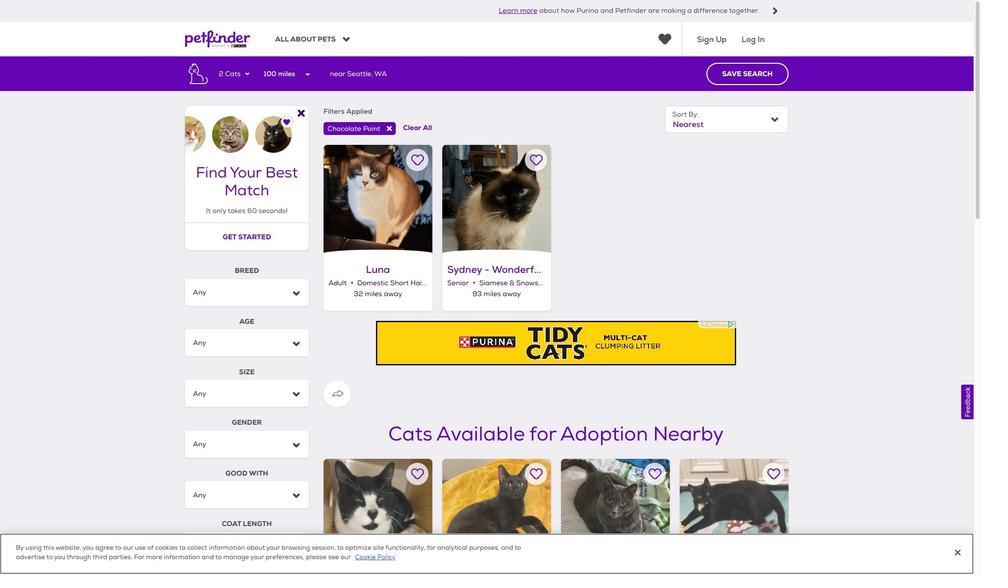 Task type: vqa. For each thing, say whether or not it's contained in the screenshot.
Policy
no



Task type: describe. For each thing, give the bounding box(es) containing it.
zinger, adoptable cat, adult female tuxedo, bellevue, wa, out-of-town pet. image
[[680, 459, 789, 568]]

privacy alert dialog
[[0, 534, 974, 574]]

ivan, adoptable cat, adult male domestic short hair, bellevue, wa. image
[[324, 459, 432, 568]]

trevor, adoptable cat, young male domestic short hair, bellevue, wa. image
[[442, 459, 551, 568]]

sydney - wonderful senior, adoptable cat, senior male siamese & snowshoe mix, 93 miles away. image
[[442, 145, 551, 254]]

lucy, adoptable cat, senior female domestic short hair, seattle, wa. image
[[561, 459, 670, 568]]

advertisement element
[[376, 321, 736, 365]]



Task type: locate. For each thing, give the bounding box(es) containing it.
petfinder home image
[[185, 22, 250, 57]]

luna, adoptable cat, adult female domestic short hair & snowshoe mix, 32 miles away. image
[[324, 145, 432, 254]]

main content
[[0, 57, 974, 574]]

potential cat matches image
[[185, 106, 309, 153]]



